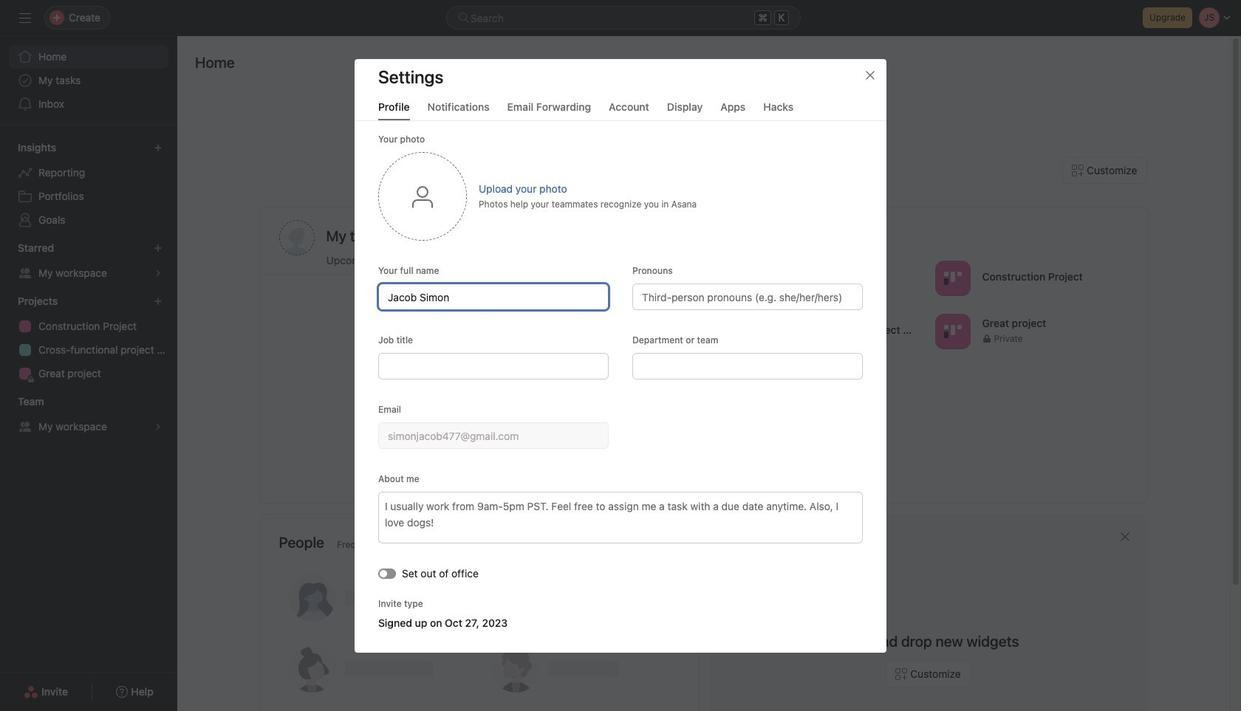 Task type: locate. For each thing, give the bounding box(es) containing it.
starred element
[[0, 235, 177, 288]]

projects element
[[0, 288, 177, 389]]

Third-person pronouns (e.g. she/her/hers) text field
[[632, 283, 863, 310]]

I usually work from 9am-5pm PST. Feel free to assign me a task with a due date anytime. Also, I love dogs! text field
[[378, 492, 863, 543]]

teams element
[[0, 389, 177, 442]]

hide sidebar image
[[19, 12, 31, 24]]

switch
[[378, 568, 396, 578]]

None text field
[[378, 283, 609, 310]]

board image
[[943, 322, 961, 340]]

insights element
[[0, 134, 177, 235]]

None text field
[[378, 353, 609, 379], [632, 353, 863, 379], [378, 422, 609, 449], [378, 353, 609, 379], [632, 353, 863, 379], [378, 422, 609, 449]]

global element
[[0, 36, 177, 125]]



Task type: describe. For each thing, give the bounding box(es) containing it.
add profile photo image
[[279, 220, 314, 256]]

close image
[[864, 69, 876, 81]]

board image
[[943, 269, 961, 287]]

dismiss image
[[1119, 531, 1131, 543]]



Task type: vqa. For each thing, say whether or not it's contained in the screenshot.
starred element
yes



